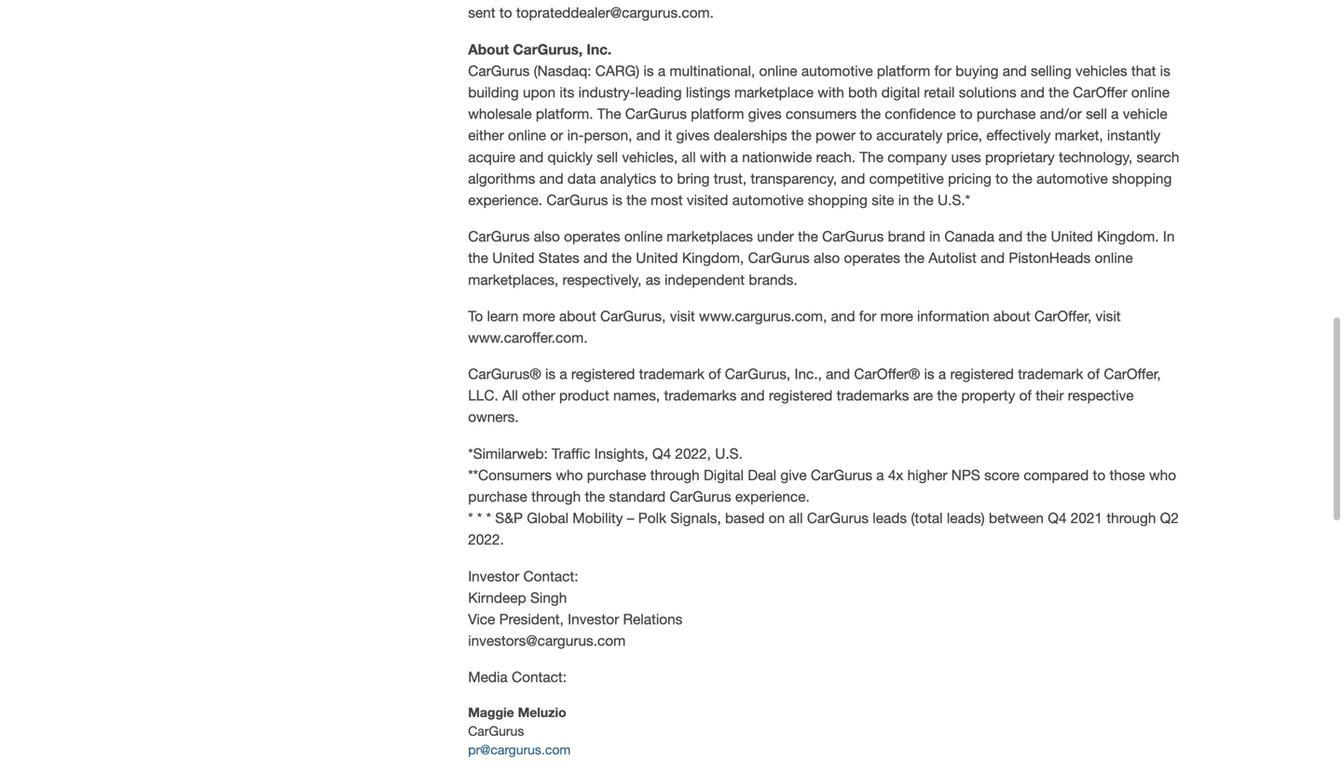 Task type: vqa. For each thing, say whether or not it's contained in the screenshot.
the Longmont,
no



Task type: locate. For each thing, give the bounding box(es) containing it.
caroffer, down pistonheads
[[1035, 308, 1092, 324]]

platform
[[877, 62, 931, 79], [691, 105, 745, 122]]

0 horizontal spatial investor
[[468, 568, 520, 585]]

1 horizontal spatial in
[[930, 228, 941, 245]]

digital
[[704, 467, 744, 483]]

gives
[[749, 105, 782, 122], [677, 127, 710, 144]]

0 horizontal spatial the
[[598, 105, 622, 122]]

0 vertical spatial platform
[[877, 62, 931, 79]]

1 horizontal spatial investor
[[568, 611, 619, 628]]

cargurus down site in the right top of the page
[[823, 228, 884, 245]]

about cargurus, inc. cargurus (nasdaq: carg) is a multinational, online automotive platform for buying and selling vehicles that is building upon its industry-leading listings marketplace with both digital retail solutions and the caroffer online wholesale platform. the cargurus platform gives consumers the confidence to purchase and/or sell a vehicle either online or in-person, and it gives dealerships the power to accurately price, effectively market, instantly acquire and quickly sell vehicles, all with a nationwide reach. the company uses proprietary technology, search algorithms and data analytics to bring trust, transparency, and competitive pricing to the automotive shopping experience. cargurus is the most visited automotive shopping site in the u.s.*
[[468, 40, 1180, 208]]

1 horizontal spatial *
[[477, 510, 482, 527]]

0 horizontal spatial trademarks
[[664, 387, 737, 404]]

1 about from the left
[[560, 308, 597, 324]]

caroffer, up respective
[[1104, 366, 1162, 382]]

cargurus® is a registered trademark of cargurus, inc., and caroffer® is a registered trademark of caroffer, llc. all other product names, trademarks and registered trademarks are the property of their respective owners.
[[468, 366, 1162, 425]]

data
[[568, 170, 596, 187]]

in up the autolist
[[930, 228, 941, 245]]

leading
[[636, 84, 682, 101]]

1 horizontal spatial through
[[651, 467, 700, 483]]

1 vertical spatial also
[[814, 250, 840, 266]]

more
[[523, 308, 556, 324], [881, 308, 914, 324]]

1 horizontal spatial cargurus,
[[601, 308, 666, 324]]

operates down the brand
[[844, 250, 901, 266]]

meluzio
[[518, 704, 567, 720]]

a
[[658, 62, 666, 79], [1112, 105, 1119, 122], [731, 149, 739, 165], [560, 366, 568, 382], [939, 366, 947, 382], [877, 467, 885, 483]]

experience. inside about cargurus, inc. cargurus (nasdaq: carg) is a multinational, online automotive platform for buying and selling vehicles that is building upon its industry-leading listings marketplace with both digital retail solutions and the caroffer online wholesale platform. the cargurus platform gives consumers the confidence to purchase and/or sell a vehicle either online or in-person, and it gives dealerships the power to accurately price, effectively market, instantly acquire and quickly sell vehicles, all with a nationwide reach. the company uses proprietary technology, search algorithms and data analytics to bring trust, transparency, and competitive pricing to the automotive shopping experience. cargurus is the most visited automotive shopping site in the u.s.*
[[468, 192, 543, 208]]

platform.
[[536, 105, 594, 122]]

trademarks down caroffer®
[[837, 387, 910, 404]]

1 horizontal spatial trademark
[[1019, 366, 1084, 382]]

leads
[[873, 510, 907, 527]]

visit
[[670, 308, 695, 324], [1096, 308, 1122, 324]]

autolist
[[929, 250, 977, 266]]

cargurus
[[468, 62, 530, 79], [626, 105, 687, 122], [547, 192, 608, 208], [468, 228, 530, 245], [823, 228, 884, 245], [748, 250, 810, 266], [811, 467, 873, 483], [670, 488, 732, 505], [807, 510, 869, 527], [468, 723, 524, 738]]

the right are
[[938, 387, 958, 404]]

2 horizontal spatial united
[[1051, 228, 1094, 245]]

0 horizontal spatial about
[[560, 308, 597, 324]]

the
[[598, 105, 622, 122], [860, 149, 884, 165]]

0 horizontal spatial cargurus,
[[513, 40, 583, 58]]

0 horizontal spatial caroffer,
[[1035, 308, 1092, 324]]

1 vertical spatial all
[[789, 510, 803, 527]]

2 horizontal spatial *
[[486, 510, 491, 527]]

to left those
[[1093, 467, 1106, 483]]

q4 left 2022,
[[653, 445, 672, 462]]

2 who from the left
[[1150, 467, 1177, 483]]

and down canada
[[981, 250, 1005, 266]]

3 * from the left
[[486, 510, 491, 527]]

cargurus inside "maggie meluzio cargurus pr@cargurus.com"
[[468, 723, 524, 738]]

q4
[[653, 445, 672, 462], [1048, 510, 1067, 527]]

acquire
[[468, 149, 516, 165]]

1 horizontal spatial registered
[[769, 387, 833, 404]]

2 horizontal spatial of
[[1088, 366, 1100, 382]]

cargurus left leads
[[807, 510, 869, 527]]

0 horizontal spatial for
[[860, 308, 877, 324]]

1 horizontal spatial who
[[1150, 467, 1177, 483]]

purchase inside about cargurus, inc. cargurus (nasdaq: carg) is a multinational, online automotive platform for buying and selling vehicles that is building upon its industry-leading listings marketplace with both digital retail solutions and the caroffer online wholesale platform. the cargurus platform gives consumers the confidence to purchase and/or sell a vehicle either online or in-person, and it gives dealerships the power to accurately price, effectively market, instantly acquire and quickly sell vehicles, all with a nationwide reach. the company uses proprietary technology, search algorithms and data analytics to bring trust, transparency, and competitive pricing to the automotive shopping experience. cargurus is the most visited automotive shopping site in the u.s.*
[[977, 105, 1037, 122]]

0 horizontal spatial visit
[[670, 308, 695, 324]]

2 vertical spatial purchase
[[468, 488, 528, 505]]

platform down listings
[[691, 105, 745, 122]]

1 horizontal spatial operates
[[844, 250, 901, 266]]

shopping down reach.
[[808, 192, 868, 208]]

1 vertical spatial platform
[[691, 105, 745, 122]]

automotive up both
[[802, 62, 873, 79]]

cargurus down leading on the top of page
[[626, 105, 687, 122]]

cargurus down data
[[547, 192, 608, 208]]

sell
[[1087, 105, 1108, 122], [597, 149, 618, 165]]

0 horizontal spatial q4
[[653, 445, 672, 462]]

marketplace
[[735, 84, 814, 101]]

also up 'states'
[[534, 228, 560, 245]]

united up marketplaces,
[[493, 250, 535, 266]]

cargurus, left inc., on the right of the page
[[725, 366, 791, 382]]

0 vertical spatial experience.
[[468, 192, 543, 208]]

more up www.caroffer.com.
[[523, 308, 556, 324]]

trademark up names,
[[639, 366, 705, 382]]

and down the selling
[[1021, 84, 1045, 101]]

gives right it
[[677, 127, 710, 144]]

1 horizontal spatial visit
[[1096, 308, 1122, 324]]

and up respectively,
[[584, 250, 608, 266]]

llc.
[[468, 387, 499, 404]]

and down reach.
[[842, 170, 866, 187]]

1 vertical spatial operates
[[844, 250, 901, 266]]

cargurus down maggie
[[468, 723, 524, 738]]

q4 left 2021
[[1048, 510, 1067, 527]]

0 horizontal spatial through
[[532, 488, 581, 505]]

experience. down algorithms at the top of page
[[468, 192, 543, 208]]

nps
[[952, 467, 981, 483]]

1 horizontal spatial sell
[[1087, 105, 1108, 122]]

the
[[1049, 84, 1070, 101], [861, 105, 881, 122], [792, 127, 812, 144], [1013, 170, 1033, 187], [627, 192, 647, 208], [914, 192, 934, 208], [798, 228, 819, 245], [1027, 228, 1047, 245], [468, 250, 489, 266], [612, 250, 632, 266], [905, 250, 925, 266], [938, 387, 958, 404], [585, 488, 605, 505]]

and down cargurus also operates online marketplaces under the cargurus brand in canada and the united kingdom. in the united states and the united kingdom, cargurus also operates the autolist and pistonheads online marketplaces, respectively, as independent brands.
[[832, 308, 856, 324]]

1 * from the left
[[468, 510, 473, 527]]

to
[[960, 105, 973, 122], [860, 127, 873, 144], [661, 170, 673, 187], [996, 170, 1009, 187], [1093, 467, 1106, 483]]

0 horizontal spatial also
[[534, 228, 560, 245]]

a left 4x
[[877, 467, 885, 483]]

all
[[682, 149, 696, 165], [789, 510, 803, 527]]

0 vertical spatial cargurus,
[[513, 40, 583, 58]]

retail
[[925, 84, 955, 101]]

media
[[468, 669, 508, 686]]

2 trademark from the left
[[1019, 366, 1084, 382]]

2 about from the left
[[994, 308, 1031, 324]]

experience. inside *similarweb: traffic insights, q4 2022, u.s. **consumers who purchase through digital deal give cargurus a 4x higher nps score compared to those who purchase through the standard cargurus experience. * * * s&p global mobility – polk signals, based on all cargurus leads (total leads) between q4 2021 through q2 2022.
[[736, 488, 810, 505]]

platform up digital
[[877, 62, 931, 79]]

of left their
[[1020, 387, 1032, 404]]

and up "solutions"
[[1003, 62, 1027, 79]]

0 vertical spatial in
[[899, 192, 910, 208]]

bring
[[677, 170, 710, 187]]

of up respective
[[1088, 366, 1100, 382]]

registered up property
[[951, 366, 1015, 382]]

0 horizontal spatial of
[[709, 366, 721, 382]]

multinational,
[[670, 62, 756, 79]]

1 horizontal spatial purchase
[[587, 467, 647, 483]]

its
[[560, 84, 575, 101]]

the down proprietary
[[1013, 170, 1033, 187]]

carg)
[[596, 62, 640, 79]]

0 horizontal spatial *
[[468, 510, 473, 527]]

0 vertical spatial operates
[[564, 228, 621, 245]]

1 vertical spatial gives
[[677, 127, 710, 144]]

1 horizontal spatial united
[[636, 250, 679, 266]]

cargurus up building
[[468, 62, 530, 79]]

who down traffic
[[556, 467, 583, 483]]

the up mobility
[[585, 488, 605, 505]]

1 horizontal spatial about
[[994, 308, 1031, 324]]

power
[[816, 127, 856, 144]]

0 horizontal spatial operates
[[564, 228, 621, 245]]

1 vertical spatial in
[[930, 228, 941, 245]]

1 horizontal spatial gives
[[749, 105, 782, 122]]

cargurus right give
[[811, 467, 873, 483]]

contact: inside investor contact: kirndeep singh vice president, investor relations investors@cargurus.com
[[524, 568, 579, 585]]

0 horizontal spatial in
[[899, 192, 910, 208]]

respectively,
[[563, 271, 642, 288]]

1 vertical spatial experience.
[[736, 488, 810, 505]]

*similarweb:
[[468, 445, 548, 462]]

www.caroffer.com.
[[468, 329, 588, 346]]

caroffer®
[[855, 366, 921, 382]]

2 vertical spatial cargurus,
[[725, 366, 791, 382]]

sell down person,
[[597, 149, 618, 165]]

1 vertical spatial automotive
[[1037, 170, 1109, 187]]

insights,
[[595, 445, 649, 462]]

0 horizontal spatial sell
[[597, 149, 618, 165]]

1 horizontal spatial with
[[818, 84, 845, 101]]

about right information
[[994, 308, 1031, 324]]

trademarks up 2022,
[[664, 387, 737, 404]]

contact: for investor
[[524, 568, 579, 585]]

2 horizontal spatial purchase
[[977, 105, 1037, 122]]

and left it
[[637, 127, 661, 144]]

higher
[[908, 467, 948, 483]]

trademark up their
[[1019, 366, 1084, 382]]

is up leading on the top of page
[[644, 62, 654, 79]]

0 vertical spatial the
[[598, 105, 622, 122]]

person,
[[584, 127, 633, 144]]

operates up 'states'
[[564, 228, 621, 245]]

1 horizontal spatial platform
[[877, 62, 931, 79]]

brands.
[[749, 271, 798, 288]]

united up pistonheads
[[1051, 228, 1094, 245]]

0 horizontal spatial trademark
[[639, 366, 705, 382]]

cargurus, up (nasdaq:
[[513, 40, 583, 58]]

1 vertical spatial cargurus,
[[601, 308, 666, 324]]

registered up product
[[572, 366, 635, 382]]

4x
[[889, 467, 904, 483]]

also up to learn more about cargurus, visit www.cargurus.com, and for more information about caroffer, visit www.caroffer.com.
[[814, 250, 840, 266]]

investor up 'investors@cargurus.com'
[[568, 611, 619, 628]]

visit up respective
[[1096, 308, 1122, 324]]

online left or
[[508, 127, 547, 144]]

to inside *similarweb: traffic insights, q4 2022, u.s. **consumers who purchase through digital deal give cargurus a 4x higher nps score compared to those who purchase through the standard cargurus experience. * * * s&p global mobility – polk signals, based on all cargurus leads (total leads) between q4 2021 through q2 2022.
[[1093, 467, 1106, 483]]

about
[[560, 308, 597, 324], [994, 308, 1031, 324]]

the up person,
[[598, 105, 622, 122]]

for inside about cargurus, inc. cargurus (nasdaq: carg) is a multinational, online automotive platform for buying and selling vehicles that is building upon its industry-leading listings marketplace with both digital retail solutions and the caroffer online wholesale platform. the cargurus platform gives consumers the confidence to purchase and/or sell a vehicle either online or in-person, and it gives dealerships the power to accurately price, effectively market, instantly acquire and quickly sell vehicles, all with a nationwide reach. the company uses proprietary technology, search algorithms and data analytics to bring trust, transparency, and competitive pricing to the automotive shopping experience. cargurus is the most visited automotive shopping site in the u.s.*
[[935, 62, 952, 79]]

contact: up singh
[[524, 568, 579, 585]]

united up "as"
[[636, 250, 679, 266]]

0 horizontal spatial more
[[523, 308, 556, 324]]

0 horizontal spatial experience.
[[468, 192, 543, 208]]

s&p
[[495, 510, 523, 527]]

0 horizontal spatial shopping
[[808, 192, 868, 208]]

all up 'bring'
[[682, 149, 696, 165]]

2 vertical spatial through
[[1107, 510, 1157, 527]]

is up "other"
[[546, 366, 556, 382]]

cargurus, inside about cargurus, inc. cargurus (nasdaq: carg) is a multinational, online automotive platform for buying and selling vehicles that is building upon its industry-leading listings marketplace with both digital retail solutions and the caroffer online wholesale platform. the cargurus platform gives consumers the confidence to purchase and/or sell a vehicle either online or in-person, and it gives dealerships the power to accurately price, effectively market, instantly acquire and quickly sell vehicles, all with a nationwide reach. the company uses proprietary technology, search algorithms and data analytics to bring trust, transparency, and competitive pricing to the automotive shopping experience. cargurus is the most visited automotive shopping site in the u.s.*
[[513, 40, 583, 58]]

1 vertical spatial with
[[700, 149, 727, 165]]

0 vertical spatial sell
[[1087, 105, 1108, 122]]

0 vertical spatial through
[[651, 467, 700, 483]]

1 horizontal spatial q4
[[1048, 510, 1067, 527]]

to up most
[[661, 170, 673, 187]]

0 horizontal spatial platform
[[691, 105, 745, 122]]

purchase down insights,
[[587, 467, 647, 483]]

also
[[534, 228, 560, 245], [814, 250, 840, 266]]

2 vertical spatial automotive
[[733, 192, 804, 208]]

0 vertical spatial for
[[935, 62, 952, 79]]

is
[[644, 62, 654, 79], [1161, 62, 1171, 79], [612, 192, 623, 208], [546, 366, 556, 382], [925, 366, 935, 382]]

0 vertical spatial purchase
[[977, 105, 1037, 122]]

0 horizontal spatial with
[[700, 149, 727, 165]]

0 horizontal spatial purchase
[[468, 488, 528, 505]]

1 more from the left
[[523, 308, 556, 324]]

online
[[760, 62, 798, 79], [1132, 84, 1170, 101], [508, 127, 547, 144], [625, 228, 663, 245], [1095, 250, 1134, 266]]

cargurus®
[[468, 366, 542, 382]]

1 horizontal spatial caroffer,
[[1104, 366, 1162, 382]]

1 vertical spatial investor
[[568, 611, 619, 628]]

trademarks
[[664, 387, 737, 404], [837, 387, 910, 404]]

contact: up meluzio
[[512, 669, 567, 686]]

automotive down technology,
[[1037, 170, 1109, 187]]

sell down caroffer
[[1087, 105, 1108, 122]]

0 vertical spatial caroffer,
[[1035, 308, 1092, 324]]

shopping down search
[[1113, 170, 1173, 187]]

through left the "q2"
[[1107, 510, 1157, 527]]

1 vertical spatial q4
[[1048, 510, 1067, 527]]

0 vertical spatial gives
[[749, 105, 782, 122]]

maggie meluzio cargurus pr@cargurus.com
[[468, 704, 571, 757]]

2022.
[[468, 531, 504, 548]]

score
[[985, 467, 1020, 483]]

compared
[[1024, 467, 1089, 483]]

kirndeep
[[468, 589, 527, 606]]

all right on
[[789, 510, 803, 527]]

quickly
[[548, 149, 593, 165]]

those
[[1110, 467, 1146, 483]]

for up caroffer®
[[860, 308, 877, 324]]

pricing
[[949, 170, 992, 187]]

0 vertical spatial contact:
[[524, 568, 579, 585]]

vehicles
[[1076, 62, 1128, 79]]

are
[[914, 387, 934, 404]]

trademark
[[639, 366, 705, 382], [1019, 366, 1084, 382]]

cargurus, down "as"
[[601, 308, 666, 324]]

the inside cargurus® is a registered trademark of cargurus, inc., and caroffer® is a registered trademark of caroffer, llc. all other product names, trademarks and registered trademarks are the property of their respective owners.
[[938, 387, 958, 404]]

purchase up s&p
[[468, 488, 528, 505]]

1 horizontal spatial shopping
[[1113, 170, 1173, 187]]

shopping
[[1113, 170, 1173, 187], [808, 192, 868, 208]]

with up consumers
[[818, 84, 845, 101]]

and down quickly
[[540, 170, 564, 187]]

in right site in the right top of the page
[[899, 192, 910, 208]]

price,
[[947, 127, 983, 144]]

1 horizontal spatial of
[[1020, 387, 1032, 404]]

the up marketplaces,
[[468, 250, 489, 266]]

in inside cargurus also operates online marketplaces under the cargurus brand in canada and the united kingdom. in the united states and the united kingdom, cargurus also operates the autolist and pistonheads online marketplaces, respectively, as independent brands.
[[930, 228, 941, 245]]

automotive down transparency,
[[733, 192, 804, 208]]

1 vertical spatial contact:
[[512, 669, 567, 686]]

1 horizontal spatial more
[[881, 308, 914, 324]]

2 horizontal spatial cargurus,
[[725, 366, 791, 382]]

singh
[[531, 589, 567, 606]]

in
[[899, 192, 910, 208], [930, 228, 941, 245]]

and
[[1003, 62, 1027, 79], [1021, 84, 1045, 101], [637, 127, 661, 144], [520, 149, 544, 165], [540, 170, 564, 187], [842, 170, 866, 187], [999, 228, 1023, 245], [584, 250, 608, 266], [981, 250, 1005, 266], [832, 308, 856, 324], [826, 366, 851, 382], [741, 387, 765, 404]]

0 horizontal spatial all
[[682, 149, 696, 165]]

1 vertical spatial through
[[532, 488, 581, 505]]

gives down the marketplace
[[749, 105, 782, 122]]

1 horizontal spatial also
[[814, 250, 840, 266]]

for up retail
[[935, 62, 952, 79]]

with up trust,
[[700, 149, 727, 165]]

brand
[[888, 228, 926, 245]]

media contact:
[[468, 669, 567, 686]]

investor up kirndeep
[[468, 568, 520, 585]]

1 horizontal spatial all
[[789, 510, 803, 527]]

q2
[[1161, 510, 1180, 527]]

1 horizontal spatial for
[[935, 62, 952, 79]]

0 horizontal spatial gives
[[677, 127, 710, 144]]

0 vertical spatial shopping
[[1113, 170, 1173, 187]]

confidence
[[885, 105, 956, 122]]

1 vertical spatial for
[[860, 308, 877, 324]]

through down 2022,
[[651, 467, 700, 483]]

more left information
[[881, 308, 914, 324]]

1 vertical spatial sell
[[597, 149, 618, 165]]

either
[[468, 127, 504, 144]]



Task type: describe. For each thing, give the bounding box(es) containing it.
2 more from the left
[[881, 308, 914, 324]]

*similarweb: traffic insights, q4 2022, u.s. **consumers who purchase through digital deal give cargurus a 4x higher nps score compared to those who purchase through the standard cargurus experience. * * * s&p global mobility – polk signals, based on all cargurus leads (total leads) between q4 2021 through q2 2022.
[[468, 445, 1180, 548]]

1 trademark from the left
[[639, 366, 705, 382]]

a inside *similarweb: traffic insights, q4 2022, u.s. **consumers who purchase through digital deal give cargurus a 4x higher nps score compared to those who purchase through the standard cargurus experience. * * * s&p global mobility – polk signals, based on all cargurus leads (total leads) between q4 2021 through q2 2022.
[[877, 467, 885, 483]]

solutions
[[959, 84, 1017, 101]]

online up 'vehicle'
[[1132, 84, 1170, 101]]

1 who from the left
[[556, 467, 583, 483]]

uses
[[952, 149, 982, 165]]

wholesale
[[468, 105, 532, 122]]

0 horizontal spatial united
[[493, 250, 535, 266]]

digital
[[882, 84, 921, 101]]

0 vertical spatial investor
[[468, 568, 520, 585]]

vehicles,
[[622, 149, 678, 165]]

names,
[[614, 387, 660, 404]]

2 horizontal spatial registered
[[951, 366, 1015, 382]]

2022,
[[676, 445, 712, 462]]

mobility
[[573, 510, 623, 527]]

in inside about cargurus, inc. cargurus (nasdaq: carg) is a multinational, online automotive platform for buying and selling vehicles that is building upon its industry-leading listings marketplace with both digital retail solutions and the caroffer online wholesale platform. the cargurus platform gives consumers the confidence to purchase and/or sell a vehicle either online or in-person, and it gives dealerships the power to accurately price, effectively market, instantly acquire and quickly sell vehicles, all with a nationwide reach. the company uses proprietary technology, search algorithms and data analytics to bring trust, transparency, and competitive pricing to the automotive shopping experience. cargurus is the most visited automotive shopping site in the u.s.*
[[899, 192, 910, 208]]

industry-
[[579, 84, 636, 101]]

cargurus up marketplaces,
[[468, 228, 530, 245]]

1 vertical spatial purchase
[[587, 467, 647, 483]]

owners.
[[468, 409, 519, 425]]

states
[[539, 250, 580, 266]]

vice
[[468, 611, 495, 628]]

about
[[468, 40, 509, 58]]

is down analytics
[[612, 192, 623, 208]]

the right under
[[798, 228, 819, 245]]

(nasdaq:
[[534, 62, 592, 79]]

visited
[[687, 192, 729, 208]]

president,
[[499, 611, 564, 628]]

caroffer, inside to learn more about cargurus, visit www.cargurus.com, and for more information about caroffer, visit www.caroffer.com.
[[1035, 308, 1092, 324]]

and right canada
[[999, 228, 1023, 245]]

site
[[872, 192, 895, 208]]

most
[[651, 192, 683, 208]]

to learn more about cargurus, visit www.cargurus.com, and for more information about caroffer, visit www.caroffer.com.
[[468, 308, 1122, 346]]

0 vertical spatial also
[[534, 228, 560, 245]]

product
[[560, 387, 610, 404]]

canada
[[945, 228, 995, 245]]

u.s.
[[716, 445, 743, 462]]

pistonheads
[[1009, 250, 1091, 266]]

a right caroffer®
[[939, 366, 947, 382]]

pr@cargurus.com
[[468, 742, 571, 757]]

contact: for media
[[512, 669, 567, 686]]

analytics
[[600, 170, 657, 187]]

marketplaces
[[667, 228, 753, 245]]

between
[[989, 510, 1044, 527]]

a up leading on the top of page
[[658, 62, 666, 79]]

1 trademarks from the left
[[664, 387, 737, 404]]

the up pistonheads
[[1027, 228, 1047, 245]]

is right the that
[[1161, 62, 1171, 79]]

online down kingdom. on the right of the page
[[1095, 250, 1134, 266]]

a up trust,
[[731, 149, 739, 165]]

the down competitive
[[914, 192, 934, 208]]

give
[[781, 467, 807, 483]]

caroffer, inside cargurus® is a registered trademark of cargurus, inc., and caroffer® is a registered trademark of caroffer, llc. all other product names, trademarks and registered trademarks are the property of their respective owners.
[[1104, 366, 1162, 382]]

maggie
[[468, 704, 514, 720]]

–
[[627, 510, 635, 527]]

and right inc., on the right of the page
[[826, 366, 851, 382]]

the down the brand
[[905, 250, 925, 266]]

that
[[1132, 62, 1157, 79]]

consumers
[[786, 105, 857, 122]]

trust,
[[714, 170, 747, 187]]

for inside to learn more about cargurus, visit www.cargurus.com, and for more information about caroffer, visit www.caroffer.com.
[[860, 308, 877, 324]]

a up product
[[560, 366, 568, 382]]

buying
[[956, 62, 999, 79]]

it
[[665, 127, 673, 144]]

the up and/or
[[1049, 84, 1070, 101]]

and inside to learn more about cargurus, visit www.cargurus.com, and for more information about caroffer, visit www.caroffer.com.
[[832, 308, 856, 324]]

deal
[[748, 467, 777, 483]]

building
[[468, 84, 519, 101]]

accurately
[[877, 127, 943, 144]]

(total
[[911, 510, 943, 527]]

learn
[[487, 308, 519, 324]]

0 vertical spatial automotive
[[802, 62, 873, 79]]

cargurus, inside to learn more about cargurus, visit www.cargurus.com, and for more information about caroffer, visit www.caroffer.com.
[[601, 308, 666, 324]]

listings
[[686, 84, 731, 101]]

cargurus down under
[[748, 250, 810, 266]]

in
[[1164, 228, 1175, 245]]

investors@cargurus.com
[[468, 632, 626, 649]]

caroffer
[[1074, 84, 1128, 101]]

is up are
[[925, 366, 935, 382]]

independent
[[665, 271, 745, 288]]

signals,
[[671, 510, 722, 527]]

online down most
[[625, 228, 663, 245]]

property
[[962, 387, 1016, 404]]

and up u.s.
[[741, 387, 765, 404]]

reach.
[[816, 149, 856, 165]]

0 horizontal spatial registered
[[572, 366, 635, 382]]

to right 'power'
[[860, 127, 873, 144]]

the up respectively,
[[612, 250, 632, 266]]

upon
[[523, 84, 556, 101]]

as
[[646, 271, 661, 288]]

nationwide
[[743, 149, 813, 165]]

1 vertical spatial shopping
[[808, 192, 868, 208]]

company
[[888, 149, 948, 165]]

both
[[849, 84, 878, 101]]

0 vertical spatial with
[[818, 84, 845, 101]]

technology,
[[1059, 149, 1133, 165]]

to up price,
[[960, 105, 973, 122]]

transparency,
[[751, 170, 838, 187]]

1 horizontal spatial the
[[860, 149, 884, 165]]

relations
[[623, 611, 683, 628]]

cargurus, inside cargurus® is a registered trademark of cargurus, inc., and caroffer® is a registered trademark of caroffer, llc. all other product names, trademarks and registered trademarks are the property of their respective owners.
[[725, 366, 791, 382]]

traffic
[[552, 445, 591, 462]]

all inside *similarweb: traffic insights, q4 2022, u.s. **consumers who purchase through digital deal give cargurus a 4x higher nps score compared to those who purchase through the standard cargurus experience. * * * s&p global mobility – polk signals, based on all cargurus leads (total leads) between q4 2021 through q2 2022.
[[789, 510, 803, 527]]

cargurus up signals,
[[670, 488, 732, 505]]

standard
[[609, 488, 666, 505]]

the inside *similarweb: traffic insights, q4 2022, u.s. **consumers who purchase through digital deal give cargurus a 4x higher nps score compared to those who purchase through the standard cargurus experience. * * * s&p global mobility – polk signals, based on all cargurus leads (total leads) between q4 2021 through q2 2022.
[[585, 488, 605, 505]]

2 trademarks from the left
[[837, 387, 910, 404]]

all
[[503, 387, 518, 404]]

in-
[[568, 127, 584, 144]]

and up algorithms at the top of page
[[520, 149, 544, 165]]

and/or
[[1040, 105, 1083, 122]]

dealerships
[[714, 127, 788, 144]]

a down caroffer
[[1112, 105, 1119, 122]]

the down analytics
[[627, 192, 647, 208]]

all inside about cargurus, inc. cargurus (nasdaq: carg) is a multinational, online automotive platform for buying and selling vehicles that is building upon its industry-leading listings marketplace with both digital retail solutions and the caroffer online wholesale platform. the cargurus platform gives consumers the confidence to purchase and/or sell a vehicle either online or in-person, and it gives dealerships the power to accurately price, effectively market, instantly acquire and quickly sell vehicles, all with a nationwide reach. the company uses proprietary technology, search algorithms and data analytics to bring trust, transparency, and competitive pricing to the automotive shopping experience. cargurus is the most visited automotive shopping site in the u.s.*
[[682, 149, 696, 165]]

**consumers
[[468, 467, 552, 483]]

online up the marketplace
[[760, 62, 798, 79]]

the down consumers
[[792, 127, 812, 144]]

market,
[[1055, 127, 1104, 144]]

algorithms
[[468, 170, 536, 187]]

their
[[1036, 387, 1065, 404]]

or
[[551, 127, 564, 144]]

instantly
[[1108, 127, 1161, 144]]

2 horizontal spatial through
[[1107, 510, 1157, 527]]

polk
[[639, 510, 667, 527]]

2 visit from the left
[[1096, 308, 1122, 324]]

respective
[[1068, 387, 1134, 404]]

2021
[[1071, 510, 1103, 527]]

inc.,
[[795, 366, 822, 382]]

0 vertical spatial q4
[[653, 445, 672, 462]]

1 visit from the left
[[670, 308, 695, 324]]

to down proprietary
[[996, 170, 1009, 187]]

2 * from the left
[[477, 510, 482, 527]]

competitive
[[870, 170, 945, 187]]

the down both
[[861, 105, 881, 122]]



